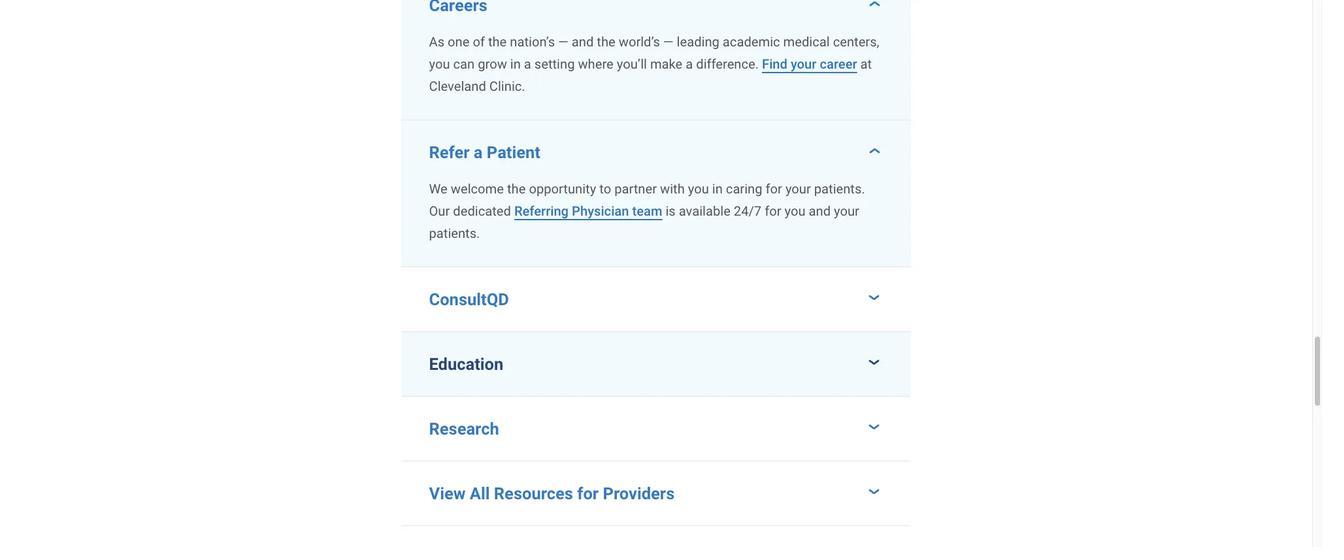 Task type: vqa. For each thing, say whether or not it's contained in the screenshot.
24/7
yes



Task type: locate. For each thing, give the bounding box(es) containing it.
0 vertical spatial in
[[510, 56, 521, 72]]

view
[[429, 483, 466, 503]]

patients. inside the is available 24/7 for you and your patients.
[[429, 225, 480, 241]]

and
[[572, 34, 594, 50], [809, 203, 831, 219]]

the right of on the top of page
[[488, 34, 507, 50]]

you right 24/7
[[785, 203, 806, 219]]

in inside we welcome the opportunity to partner with you in caring for your patients. our dedicated
[[712, 181, 723, 197]]

for for providers
[[577, 483, 599, 503]]

view all resources for providers
[[429, 483, 675, 503]]

2 vertical spatial for
[[577, 483, 599, 503]]

partner
[[615, 181, 657, 197]]

— up make
[[663, 34, 674, 50]]

0 horizontal spatial a
[[474, 142, 483, 162]]

find
[[762, 56, 788, 72]]

your
[[791, 56, 817, 72], [786, 181, 811, 197], [834, 203, 860, 219]]

for left providers
[[577, 483, 599, 503]]

world's
[[619, 34, 660, 50]]

difference.
[[696, 56, 759, 72]]

refer
[[429, 142, 470, 162]]

1 horizontal spatial in
[[712, 181, 723, 197]]

as
[[429, 34, 445, 50]]

a right refer
[[474, 142, 483, 162]]

—
[[558, 34, 569, 50], [663, 34, 674, 50]]

with
[[660, 181, 685, 197]]

setting
[[535, 56, 575, 72]]

for right caring
[[766, 181, 782, 197]]

at
[[861, 56, 872, 72]]

you down the as
[[429, 56, 450, 72]]

0 horizontal spatial you
[[429, 56, 450, 72]]

0 vertical spatial and
[[572, 34, 594, 50]]

0 vertical spatial your
[[791, 56, 817, 72]]

you inside as one of the nation's — and the world's — leading academic medical centers, you can grow in a setting where you'll make a difference.
[[429, 56, 450, 72]]

for
[[766, 181, 782, 197], [765, 203, 782, 219], [577, 483, 599, 503]]

we welcome the opportunity to partner with you in caring for your patients. our dedicated
[[429, 181, 865, 219]]

in right grow
[[510, 56, 521, 72]]

we
[[429, 181, 448, 197]]

in
[[510, 56, 521, 72], [712, 181, 723, 197]]

0 horizontal spatial and
[[572, 34, 594, 50]]

team
[[632, 203, 663, 219]]

your inside we welcome the opportunity to partner with you in caring for your patients. our dedicated
[[786, 181, 811, 197]]

tab
[[401, 0, 911, 20]]

2 horizontal spatial a
[[686, 56, 693, 72]]

24/7
[[734, 203, 762, 219]]

the inside we welcome the opportunity to partner with you in caring for your patients. our dedicated
[[507, 181, 526, 197]]

caring
[[726, 181, 763, 197]]

tab list
[[401, 0, 911, 526]]

a
[[524, 56, 531, 72], [686, 56, 693, 72], [474, 142, 483, 162]]

2 vertical spatial you
[[785, 203, 806, 219]]

medical
[[784, 34, 830, 50]]

0 vertical spatial for
[[766, 181, 782, 197]]

— up "setting"
[[558, 34, 569, 50]]

2 horizontal spatial you
[[785, 203, 806, 219]]

available
[[679, 203, 731, 219]]

1 horizontal spatial and
[[809, 203, 831, 219]]

a right make
[[686, 56, 693, 72]]

research tab
[[401, 397, 911, 461]]

0 horizontal spatial patients.
[[429, 225, 480, 241]]

a down nation's at the top of page
[[524, 56, 531, 72]]

referring physician team link
[[514, 203, 663, 219]]

the up referring
[[507, 181, 526, 197]]

1 vertical spatial patients.
[[429, 225, 480, 241]]

patients.
[[814, 181, 865, 197], [429, 225, 480, 241]]

career
[[820, 56, 857, 72]]

your inside the is available 24/7 for you and your patients.
[[834, 203, 860, 219]]

0 vertical spatial patients.
[[814, 181, 865, 197]]

for inside 'tab'
[[577, 483, 599, 503]]

1 horizontal spatial you
[[688, 181, 709, 197]]

a inside tab
[[474, 142, 483, 162]]

dedicated
[[453, 203, 511, 219]]

0 horizontal spatial in
[[510, 56, 521, 72]]

and inside the is available 24/7 for you and your patients.
[[809, 203, 831, 219]]

for inside the is available 24/7 for you and your patients.
[[765, 203, 782, 219]]

for for you
[[765, 203, 782, 219]]

of
[[473, 34, 485, 50]]

1 — from the left
[[558, 34, 569, 50]]

for right 24/7
[[765, 203, 782, 219]]

1 vertical spatial your
[[786, 181, 811, 197]]

you up the available
[[688, 181, 709, 197]]

0 vertical spatial you
[[429, 56, 450, 72]]

you
[[429, 56, 450, 72], [688, 181, 709, 197], [785, 203, 806, 219]]

research
[[429, 419, 499, 438]]

is
[[666, 203, 676, 219]]

1 vertical spatial and
[[809, 203, 831, 219]]

1 vertical spatial you
[[688, 181, 709, 197]]

to
[[600, 181, 611, 197]]

2 vertical spatial your
[[834, 203, 860, 219]]

in up the available
[[712, 181, 723, 197]]

1 horizontal spatial —
[[663, 34, 674, 50]]

1 horizontal spatial patients.
[[814, 181, 865, 197]]

1 vertical spatial for
[[765, 203, 782, 219]]

0 horizontal spatial —
[[558, 34, 569, 50]]

1 vertical spatial in
[[712, 181, 723, 197]]

is available 24/7 for you and your patients.
[[429, 203, 860, 241]]

the
[[488, 34, 507, 50], [597, 34, 616, 50], [507, 181, 526, 197]]



Task type: describe. For each thing, give the bounding box(es) containing it.
providers
[[603, 483, 675, 503]]

consultqd
[[429, 289, 509, 309]]

referring
[[514, 203, 569, 219]]

patients. inside we welcome the opportunity to partner with you in caring for your patients. our dedicated
[[814, 181, 865, 197]]

and inside as one of the nation's — and the world's — leading academic medical centers, you can grow in a setting where you'll make a difference.
[[572, 34, 594, 50]]

leading
[[677, 34, 720, 50]]

academic
[[723, 34, 780, 50]]

tab list containing refer a patient
[[401, 0, 911, 526]]

you inside the is available 24/7 for you and your patients.
[[785, 203, 806, 219]]

in inside as one of the nation's — and the world's — leading academic medical centers, you can grow in a setting where you'll make a difference.
[[510, 56, 521, 72]]

education
[[429, 354, 504, 374]]

consultqd tab
[[401, 267, 911, 331]]

one
[[448, 34, 470, 50]]

all
[[470, 483, 490, 503]]

patient
[[487, 142, 541, 162]]

find your career
[[762, 56, 857, 72]]

nation's
[[510, 34, 555, 50]]

you inside we welcome the opportunity to partner with you in caring for your patients. our dedicated
[[688, 181, 709, 197]]

refer a patient tab
[[401, 120, 911, 167]]

welcome
[[451, 181, 504, 197]]

can
[[453, 56, 475, 72]]

you'll
[[617, 56, 647, 72]]

find your career link
[[762, 56, 857, 72]]

our
[[429, 203, 450, 219]]

referring physician team
[[514, 203, 663, 219]]

the up 'where'
[[597, 34, 616, 50]]

refer a patient
[[429, 142, 541, 162]]

grow
[[478, 56, 507, 72]]

education tab
[[401, 332, 911, 396]]

as one of the nation's — and the world's — leading academic medical centers, you can grow in a setting where you'll make a difference.
[[429, 34, 880, 72]]

centers,
[[833, 34, 880, 50]]

where
[[578, 56, 614, 72]]

1 horizontal spatial a
[[524, 56, 531, 72]]

resources
[[494, 483, 573, 503]]

opportunity
[[529, 181, 596, 197]]

at cleveland clinic.
[[429, 56, 872, 94]]

clinic.
[[490, 78, 525, 94]]

2 — from the left
[[663, 34, 674, 50]]

view all resources for providers tab
[[401, 461, 911, 525]]

physician
[[572, 203, 629, 219]]

for inside we welcome the opportunity to partner with you in caring for your patients. our dedicated
[[766, 181, 782, 197]]

make
[[650, 56, 683, 72]]

cleveland
[[429, 78, 486, 94]]



